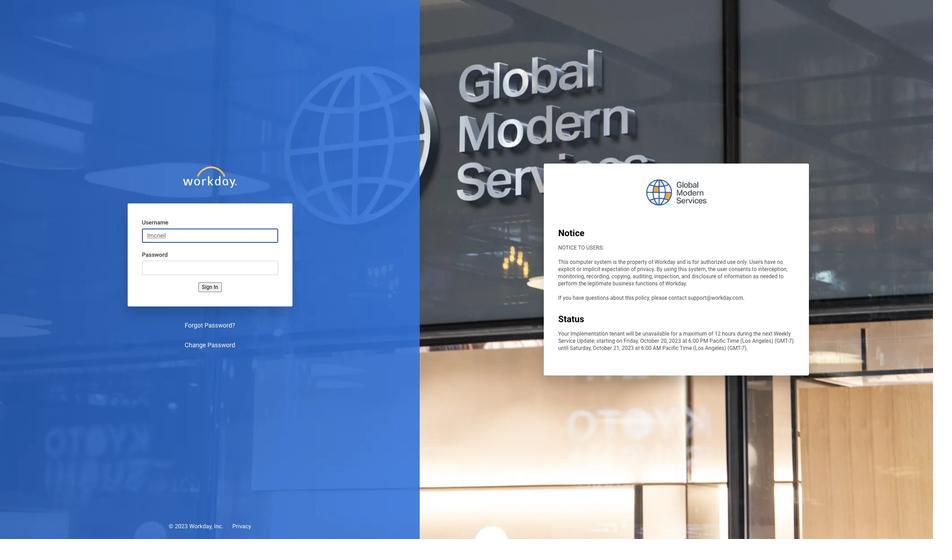 Task type: describe. For each thing, give the bounding box(es) containing it.
of down user
[[718, 273, 723, 280]]

the down authorized
[[709, 266, 716, 273]]

sign in
[[202, 284, 218, 290]]

recording,
[[587, 273, 611, 280]]

0 vertical spatial 2023
[[670, 338, 682, 344]]

workday,
[[189, 523, 213, 530]]

saturday,
[[570, 345, 592, 352]]

be
[[636, 331, 642, 337]]

Username text field
[[142, 229, 278, 243]]

interception,
[[759, 266, 788, 273]]

©
[[169, 523, 173, 530]]

friday,
[[624, 338, 639, 344]]

am
[[653, 345, 662, 352]]

weekly
[[774, 331, 791, 337]]

legitimate
[[588, 281, 612, 287]]

of inside your implementation tenant will be unavailable for a maximum of 12 hours during the next weekly service update; starting on friday, october 20, 2023 at 6:00 pm pacific time (los angeles) (gmt-7) until saturday, october 21, 2023 at 6:00 am pacific time (los angeles) (gmt-7).
[[709, 331, 714, 337]]

forgot
[[185, 322, 203, 329]]

will
[[626, 331, 634, 337]]

please
[[652, 295, 668, 301]]

this
[[559, 259, 569, 265]]

sign in form
[[128, 203, 293, 307]]

of down property
[[631, 266, 636, 273]]

privacy link
[[233, 523, 251, 530]]

users
[[750, 259, 764, 265]]

7).
[[742, 345, 749, 352]]

1 horizontal spatial angeles)
[[753, 338, 774, 344]]

contact
[[669, 295, 687, 301]]

auditing,
[[633, 273, 653, 280]]

using
[[664, 266, 677, 273]]

system,
[[689, 266, 707, 273]]

1 vertical spatial have
[[573, 295, 584, 301]]

of up privacy.
[[649, 259, 654, 265]]

by
[[657, 266, 663, 273]]

in
[[214, 284, 218, 290]]

explicit
[[559, 266, 576, 273]]

12
[[715, 331, 721, 337]]

copying,
[[612, 273, 632, 280]]

functions
[[636, 281, 658, 287]]

expectation
[[602, 266, 630, 273]]

the down monitoring,
[[579, 281, 587, 287]]

inspection,
[[655, 273, 681, 280]]

1 horizontal spatial (gmt-
[[775, 338, 790, 344]]

have inside this computer system is the property of workday and is for authorized use only. users have no explicit or implicit expectation of privacy. by using this system, the user consents to interception, monitoring, recording, copying, auditing, inspection, and disclosure of information as needed to perform the legitimate business functions of workday.
[[765, 259, 776, 265]]

on
[[617, 338, 623, 344]]

authorized
[[701, 259, 726, 265]]

of down inspection,
[[660, 281, 665, 287]]

1 horizontal spatial at
[[683, 338, 688, 344]]

property
[[628, 259, 648, 265]]

service
[[559, 338, 576, 344]]

the inside your implementation tenant will be unavailable for a maximum of 12 hours during the next weekly service update; starting on friday, october 20, 2023 at 6:00 pm pacific time (los angeles) (gmt-7) until saturday, october 21, 2023 at 6:00 am pacific time (los angeles) (gmt-7).
[[754, 331, 762, 337]]

for inside your implementation tenant will be unavailable for a maximum of 12 hours during the next weekly service update; starting on friday, october 20, 2023 at 6:00 pm pacific time (los angeles) (gmt-7) until saturday, october 21, 2023 at 6:00 am pacific time (los angeles) (gmt-7).
[[671, 331, 678, 337]]

this inside this computer system is the property of workday and is for authorized use only. users have no explicit or implicit expectation of privacy. by using this system, the user consents to interception, monitoring, recording, copying, auditing, inspection, and disclosure of information as needed to perform the legitimate business functions of workday.
[[679, 266, 688, 273]]

about
[[611, 295, 624, 301]]

1 vertical spatial (gmt-
[[728, 345, 742, 352]]

implementation
[[571, 331, 609, 337]]

perform
[[559, 281, 578, 287]]

0 vertical spatial (los
[[741, 338, 751, 344]]

0 vertical spatial to
[[753, 266, 757, 273]]

users:
[[587, 245, 604, 251]]

system
[[595, 259, 612, 265]]

change password
[[185, 341, 235, 349]]

maximum
[[684, 331, 708, 337]]

you
[[563, 295, 572, 301]]

privacy.
[[638, 266, 656, 273]]

workday.
[[666, 281, 688, 287]]

implicit
[[583, 266, 601, 273]]

computer
[[570, 259, 593, 265]]

a
[[679, 331, 682, 337]]

consents
[[729, 266, 751, 273]]

1 is from the left
[[613, 259, 617, 265]]

update;
[[577, 338, 596, 344]]

1 horizontal spatial pacific
[[710, 338, 726, 344]]

your
[[559, 331, 570, 337]]

next
[[763, 331, 773, 337]]

workday image
[[181, 165, 239, 190]]

forgot password? link
[[185, 322, 235, 329]]



Task type: locate. For each thing, give the bounding box(es) containing it.
1 vertical spatial to
[[780, 273, 784, 280]]

support@workday.com.
[[689, 295, 745, 301]]

1 vertical spatial time
[[680, 345, 692, 352]]

0 horizontal spatial angeles)
[[706, 345, 727, 352]]

privacy
[[233, 523, 251, 530]]

for up system,
[[693, 259, 700, 265]]

have right you
[[573, 295, 584, 301]]

1 horizontal spatial for
[[693, 259, 700, 265]]

password
[[208, 341, 235, 349]]

0 horizontal spatial at
[[636, 345, 640, 352]]

have
[[765, 259, 776, 265], [573, 295, 584, 301]]

6:00 down the 'maximum'
[[689, 338, 699, 344]]

of left 12
[[709, 331, 714, 337]]

of
[[649, 259, 654, 265], [631, 266, 636, 273], [718, 273, 723, 280], [660, 281, 665, 287], [709, 331, 714, 337]]

this right using
[[679, 266, 688, 273]]

2023 down a
[[670, 338, 682, 344]]

1 vertical spatial this
[[626, 295, 635, 301]]

(los up 7).
[[741, 338, 751, 344]]

if
[[559, 295, 562, 301]]

questions
[[586, 295, 609, 301]]

0 horizontal spatial (gmt-
[[728, 345, 742, 352]]

1 horizontal spatial this
[[679, 266, 688, 273]]

0 horizontal spatial for
[[671, 331, 678, 337]]

forgot password?
[[185, 322, 235, 329]]

use
[[728, 259, 736, 265]]

2 vertical spatial 2023
[[175, 523, 188, 530]]

(gmt- down "hours"
[[728, 345, 742, 352]]

20,
[[661, 338, 668, 344]]

0 vertical spatial angeles)
[[753, 338, 774, 344]]

(gmt- down "weekly"
[[775, 338, 790, 344]]

sign in button
[[198, 282, 222, 292]]

1 vertical spatial angeles)
[[706, 345, 727, 352]]

section containing notice
[[544, 164, 810, 375]]

policy,
[[636, 295, 651, 301]]

0 horizontal spatial to
[[753, 266, 757, 273]]

2 is from the left
[[688, 259, 692, 265]]

during
[[738, 331, 753, 337]]

0 horizontal spatial have
[[573, 295, 584, 301]]

1 vertical spatial and
[[682, 273, 691, 280]]

password?
[[205, 322, 235, 329]]

october down unavailable
[[641, 338, 660, 344]]

no
[[778, 259, 784, 265]]

1 horizontal spatial (los
[[741, 338, 751, 344]]

pacific down 12
[[710, 338, 726, 344]]

the
[[619, 259, 626, 265], [709, 266, 716, 273], [579, 281, 587, 287], [754, 331, 762, 337]]

and up workday.
[[682, 273, 691, 280]]

notice
[[559, 245, 577, 251]]

0 horizontal spatial time
[[680, 345, 692, 352]]

0 vertical spatial at
[[683, 338, 688, 344]]

1 vertical spatial (los
[[694, 345, 704, 352]]

starting
[[597, 338, 615, 344]]

0 horizontal spatial pacific
[[663, 345, 679, 352]]

0 horizontal spatial 2023
[[175, 523, 188, 530]]

the left next on the bottom right of the page
[[754, 331, 762, 337]]

(gmt-
[[775, 338, 790, 344], [728, 345, 742, 352]]

0 vertical spatial time
[[727, 338, 740, 344]]

1 horizontal spatial 2023
[[622, 345, 634, 352]]

21,
[[614, 345, 621, 352]]

workday
[[655, 259, 676, 265]]

(los
[[741, 338, 751, 344], [694, 345, 704, 352]]

(los down pm
[[694, 345, 704, 352]]

time down a
[[680, 345, 692, 352]]

angeles) down pm
[[706, 345, 727, 352]]

is
[[613, 259, 617, 265], [688, 259, 692, 265]]

2023 down friday,
[[622, 345, 634, 352]]

information
[[724, 273, 752, 280]]

2 horizontal spatial 2023
[[670, 338, 682, 344]]

at
[[683, 338, 688, 344], [636, 345, 640, 352]]

0 vertical spatial october
[[641, 338, 660, 344]]

status
[[559, 314, 585, 325]]

1 vertical spatial 2023
[[622, 345, 634, 352]]

this
[[679, 266, 688, 273], [626, 295, 635, 301]]

monitoring,
[[559, 273, 586, 280]]

needed
[[761, 273, 778, 280]]

1 vertical spatial pacific
[[663, 345, 679, 352]]

0 horizontal spatial is
[[613, 259, 617, 265]]

tenant
[[610, 331, 625, 337]]

0 vertical spatial 6:00
[[689, 338, 699, 344]]

if you have questions about this policy, please contact support@workday.com.
[[559, 295, 745, 301]]

change password link
[[185, 341, 235, 349]]

time down "hours"
[[727, 338, 740, 344]]

1 horizontal spatial october
[[641, 338, 660, 344]]

for left a
[[671, 331, 678, 337]]

and
[[677, 259, 686, 265], [682, 273, 691, 280]]

is up expectation
[[613, 259, 617, 265]]

time
[[727, 338, 740, 344], [680, 345, 692, 352]]

1 horizontal spatial to
[[780, 273, 784, 280]]

at down the 'maximum'
[[683, 338, 688, 344]]

2023
[[670, 338, 682, 344], [622, 345, 634, 352], [175, 523, 188, 530]]

0 vertical spatial have
[[765, 259, 776, 265]]

to up 'as' at the right of page
[[753, 266, 757, 273]]

angeles)
[[753, 338, 774, 344], [706, 345, 727, 352]]

pacific down 20,
[[663, 345, 679, 352]]

1 horizontal spatial 6:00
[[689, 338, 699, 344]]

1 horizontal spatial is
[[688, 259, 692, 265]]

to
[[753, 266, 757, 273], [780, 273, 784, 280]]

1 vertical spatial at
[[636, 345, 640, 352]]

0 horizontal spatial this
[[626, 295, 635, 301]]

1 vertical spatial for
[[671, 331, 678, 337]]

0 vertical spatial this
[[679, 266, 688, 273]]

section
[[544, 164, 810, 375]]

for inside this computer system is the property of workday and is for authorized use only. users have no explicit or implicit expectation of privacy. by using this system, the user consents to interception, monitoring, recording, copying, auditing, inspection, and disclosure of information as needed to perform the legitimate business functions of workday.
[[693, 259, 700, 265]]

pm
[[701, 338, 709, 344]]

and up using
[[677, 259, 686, 265]]

1 vertical spatial 6:00
[[642, 345, 652, 352]]

this right about
[[626, 295, 635, 301]]

0 vertical spatial for
[[693, 259, 700, 265]]

or
[[577, 266, 582, 273]]

Password password field
[[142, 261, 278, 275]]

main content containing notice
[[0, 0, 934, 539]]

7)
[[790, 338, 794, 344]]

main content
[[0, 0, 934, 539]]

this computer system is the property of workday and is for authorized use only. users have no explicit or implicit expectation of privacy. by using this system, the user consents to interception, monitoring, recording, copying, auditing, inspection, and disclosure of information as needed to perform the legitimate business functions of workday.
[[559, 259, 790, 287]]

sign
[[202, 284, 212, 290]]

disclosure
[[692, 273, 717, 280]]

for
[[693, 259, 700, 265], [671, 331, 678, 337]]

change
[[185, 341, 206, 349]]

inc.
[[214, 523, 224, 530]]

0 horizontal spatial (los
[[694, 345, 704, 352]]

as
[[754, 273, 759, 280]]

the up expectation
[[619, 259, 626, 265]]

notice to users:
[[559, 245, 604, 251]]

1 vertical spatial october
[[593, 345, 612, 352]]

angeles) down next on the bottom right of the page
[[753, 338, 774, 344]]

to
[[579, 245, 585, 251]]

0 horizontal spatial october
[[593, 345, 612, 352]]

notice
[[559, 228, 585, 238]]

is up system,
[[688, 259, 692, 265]]

at down friday,
[[636, 345, 640, 352]]

have up interception,
[[765, 259, 776, 265]]

1 horizontal spatial have
[[765, 259, 776, 265]]

© 2023 workday, inc.
[[169, 523, 224, 530]]

6:00 left the am
[[642, 345, 652, 352]]

1 horizontal spatial time
[[727, 338, 740, 344]]

only.
[[738, 259, 749, 265]]

0 horizontal spatial 6:00
[[642, 345, 652, 352]]

hours
[[723, 331, 736, 337]]

2023 right ©
[[175, 523, 188, 530]]

business
[[613, 281, 635, 287]]

user
[[718, 266, 728, 273]]

to down interception,
[[780, 273, 784, 280]]

0 vertical spatial (gmt-
[[775, 338, 790, 344]]

october down starting at right bottom
[[593, 345, 612, 352]]

until
[[559, 345, 569, 352]]

0 vertical spatial and
[[677, 259, 686, 265]]

unavailable
[[643, 331, 670, 337]]

6:00
[[689, 338, 699, 344], [642, 345, 652, 352]]

your implementation tenant will be unavailable for a maximum of 12 hours during the next weekly service update; starting on friday, october 20, 2023 at 6:00 pm pacific time (los angeles) (gmt-7) until saturday, october 21, 2023 at 6:00 am pacific time (los angeles) (gmt-7).
[[559, 331, 796, 352]]

0 vertical spatial pacific
[[710, 338, 726, 344]]



Task type: vqa. For each thing, say whether or not it's contained in the screenshot.
section containing Notice
yes



